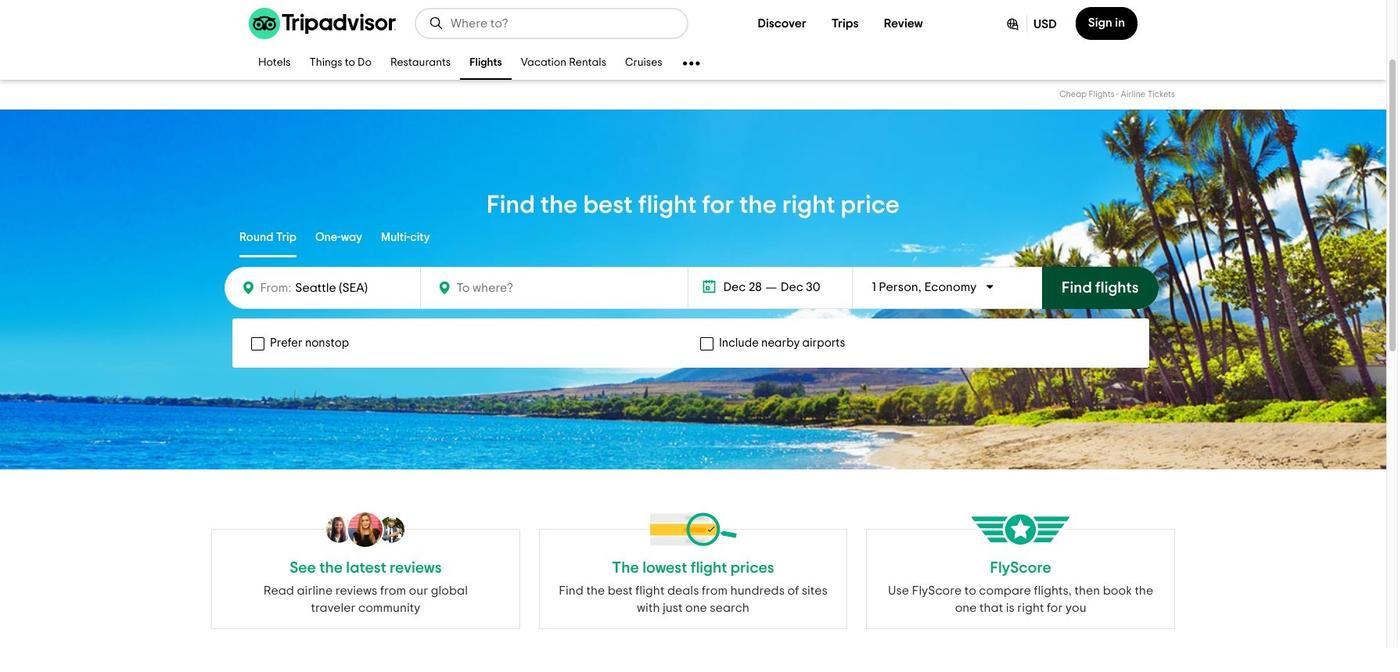 Task type: locate. For each thing, give the bounding box(es) containing it.
Search search field
[[451, 16, 675, 31]]

None search field
[[416, 9, 687, 38]]



Task type: describe. For each thing, give the bounding box(es) containing it.
tripadvisor image
[[249, 8, 396, 39]]

search image
[[429, 16, 445, 31]]

To where? text field
[[453, 278, 607, 298]]

From where? text field
[[291, 277, 411, 299]]



Task type: vqa. For each thing, say whether or not it's contained in the screenshot.
needed
no



